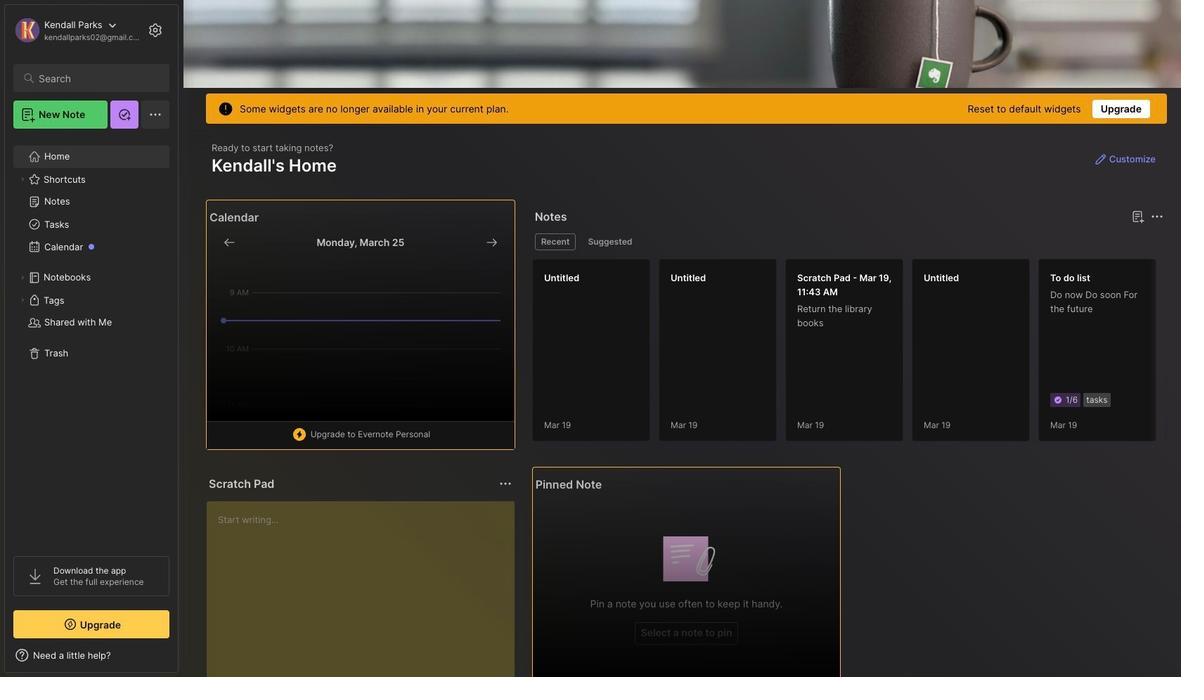 Task type: vqa. For each thing, say whether or not it's contained in the screenshot.
Sort options field
no



Task type: describe. For each thing, give the bounding box(es) containing it.
click to collapse image
[[178, 651, 188, 668]]

main element
[[0, 0, 183, 677]]

expand tags image
[[18, 296, 27, 305]]

1 tab from the left
[[535, 233, 576, 250]]

expand notebooks image
[[18, 274, 27, 282]]

Account field
[[13, 16, 143, 44]]



Task type: locate. For each thing, give the bounding box(es) containing it.
2 tab from the left
[[582, 233, 639, 250]]

tab
[[535, 233, 576, 250], [582, 233, 639, 250]]

none search field inside main element
[[39, 70, 157, 87]]

tree
[[5, 137, 178, 544]]

Search text field
[[39, 72, 157, 85]]

tree inside main element
[[5, 137, 178, 544]]

More actions field
[[1148, 207, 1167, 226], [496, 474, 515, 494]]

Start writing… text field
[[218, 501, 514, 677]]

None search field
[[39, 70, 157, 87]]

1 horizontal spatial more actions field
[[1148, 207, 1167, 226]]

more actions image
[[497, 475, 514, 492]]

0 vertical spatial more actions field
[[1148, 207, 1167, 226]]

0 horizontal spatial tab
[[535, 233, 576, 250]]

WHAT'S NEW field
[[5, 644, 178, 667]]

more actions image
[[1149, 208, 1166, 225]]

0 horizontal spatial more actions field
[[496, 474, 515, 494]]

1 horizontal spatial tab
[[582, 233, 639, 250]]

settings image
[[147, 22, 164, 39]]

tab list
[[535, 233, 1162, 250]]

1 vertical spatial more actions field
[[496, 474, 515, 494]]

row group
[[532, 259, 1181, 450]]



